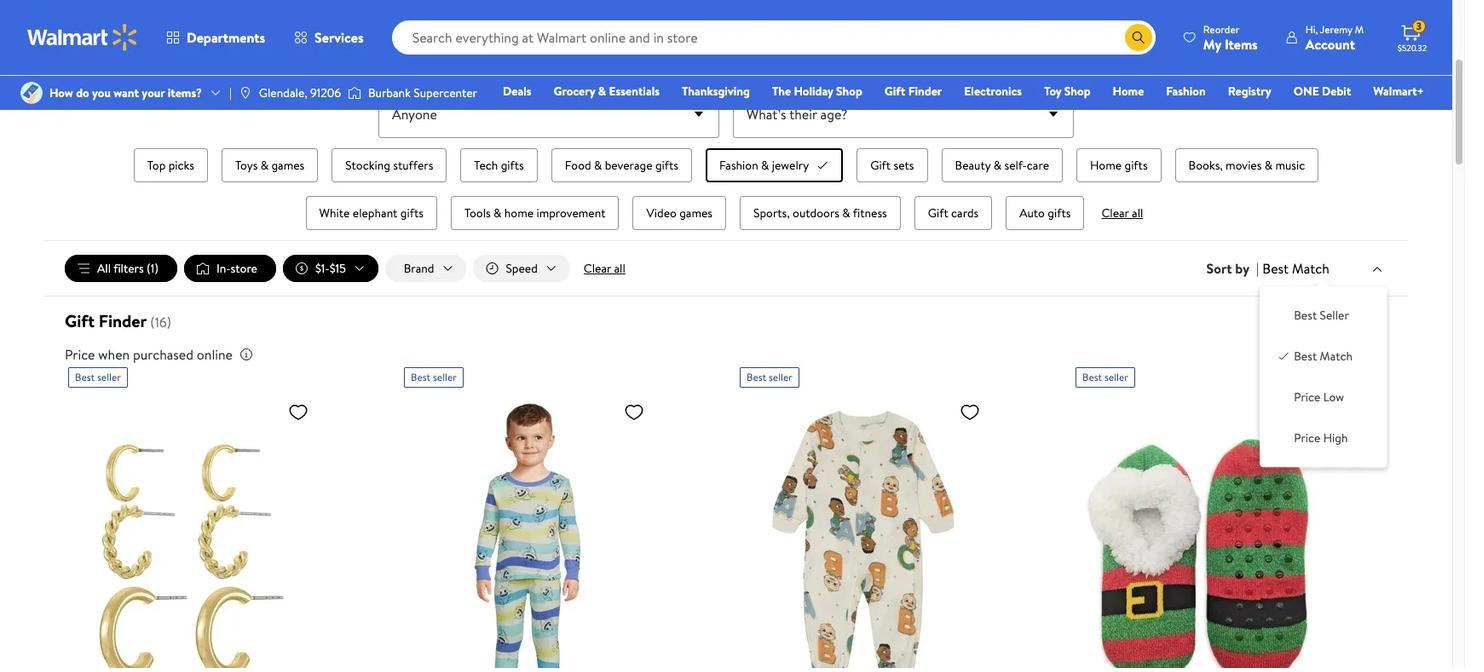 Task type: vqa. For each thing, say whether or not it's contained in the screenshot.
"Comfort (9)"
no



Task type: describe. For each thing, give the bounding box(es) containing it.
speed button
[[474, 255, 570, 282]]

registry link
[[1221, 82, 1280, 101]]

books, movies & music list item
[[1172, 145, 1323, 186]]

in-store
[[217, 260, 257, 277]]

add to favorites list, time and tru gold hoop earring trio for women, 3 pairs image
[[288, 402, 309, 423]]

all for clear all button within sort and filter section element
[[614, 260, 626, 277]]

departments
[[187, 28, 265, 47]]

beauty & self-care
[[955, 157, 1050, 174]]

auto gifts button
[[1006, 196, 1085, 230]]

clear all list item
[[1095, 193, 1151, 234]]

improvement
[[537, 205, 606, 222]]

gift finder (16)
[[65, 310, 171, 333]]

you
[[92, 84, 111, 101]]

sort
[[1207, 259, 1232, 278]]

gift cards
[[928, 205, 979, 222]]

auto
[[1020, 205, 1045, 222]]

beauty
[[955, 157, 991, 174]]

gift for gift finder (16)
[[65, 310, 95, 333]]

white elephant gifts button
[[306, 196, 437, 230]]

want
[[114, 84, 139, 101]]

glendale, 91206
[[259, 84, 341, 101]]

low
[[1324, 389, 1345, 406]]

3
[[1417, 19, 1422, 33]]

best seller for "character snug fit pajamas long sleeve pant set, sizes 12m-5t" "image"
[[411, 370, 457, 385]]

thanksgiving link
[[674, 82, 758, 101]]

thanksgiving
[[682, 83, 750, 100]]

stocking stuffers
[[346, 157, 433, 174]]

burbank supercenter
[[368, 84, 477, 101]]

& for grocery & essentials
[[598, 83, 606, 100]]

the holiday shop link
[[765, 82, 870, 101]]

picks
[[169, 157, 194, 174]]

toy shop
[[1045, 83, 1091, 100]]

toys & games list item
[[218, 145, 322, 186]]

grocery
[[554, 83, 595, 100]]

brand
[[404, 260, 434, 277]]

books,
[[1189, 157, 1223, 174]]

auto gifts list item
[[1003, 193, 1088, 234]]

deals
[[503, 83, 532, 100]]

Search search field
[[392, 20, 1156, 55]]

search icon image
[[1132, 31, 1146, 44]]

seller for time and tru gold hoop earring trio for women, 3 pairs image
[[97, 370, 121, 385]]

clear all button inside sort and filter section element
[[577, 255, 632, 282]]

finder for gift finder (16)
[[99, 310, 147, 333]]

91206
[[310, 84, 341, 101]]

 image for burbank supercenter
[[348, 84, 362, 101]]

& left fitness
[[843, 205, 851, 222]]

fashion & jewelry button
[[706, 148, 843, 182]]

home for home gifts
[[1091, 157, 1122, 174]]

one
[[1294, 83, 1320, 100]]

tools
[[465, 205, 491, 222]]

option group containing best seller
[[1274, 300, 1374, 454]]

stocking
[[346, 157, 390, 174]]

sort by |
[[1207, 259, 1260, 278]]

in-store button
[[184, 255, 276, 282]]

$15
[[330, 260, 346, 277]]

reorder my items
[[1204, 22, 1258, 53]]

& for fashion & jewelry
[[761, 157, 769, 174]]

group containing top picks
[[106, 145, 1347, 234]]

top picks
[[147, 157, 194, 174]]

gifts for tech gifts
[[501, 157, 524, 174]]

fashion & jewelry
[[720, 157, 809, 174]]

the holiday shop
[[772, 83, 863, 100]]

sports, outdoors & fitness
[[754, 205, 887, 222]]

account
[[1306, 35, 1356, 53]]

debit
[[1323, 83, 1352, 100]]

sports, outdoors & fitness list item
[[737, 193, 904, 234]]

$1-$15
[[315, 260, 346, 277]]

do
[[76, 84, 89, 101]]

tech
[[474, 157, 498, 174]]

supercenter
[[414, 84, 477, 101]]

electronics link
[[957, 82, 1030, 101]]

hi,
[[1306, 22, 1318, 36]]

movies
[[1226, 157, 1262, 174]]

essentials
[[609, 83, 660, 100]]

best match button
[[1260, 257, 1388, 280]]

persona
[[379, 70, 420, 87]]

clear for topmost clear all button
[[1102, 205, 1129, 222]]

best seller
[[1294, 307, 1350, 324]]

clear search field text image
[[1105, 30, 1119, 44]]

fashion for fashion & jewelry
[[720, 157, 759, 174]]

tech gifts
[[474, 157, 524, 174]]

glendale,
[[259, 84, 307, 101]]

burbank
[[368, 84, 411, 101]]

books, movies & music button
[[1175, 148, 1319, 182]]

price for price low
[[1294, 389, 1321, 406]]

top
[[147, 157, 166, 174]]

cocomelon toddler one piece sleeper pajamas, sizes 12m-5t image
[[740, 395, 987, 668]]

tools & home improvement button
[[451, 196, 619, 230]]

online
[[197, 345, 233, 364]]

home gifts button
[[1077, 148, 1162, 182]]

clear all for topmost clear all button
[[1102, 205, 1144, 222]]

finder for gift finder
[[909, 83, 942, 100]]

high
[[1324, 430, 1348, 447]]

stocking stuffers list item
[[329, 145, 450, 186]]

gifts for home gifts
[[1125, 157, 1148, 174]]

time and tru gold hoop earring trio for women, 3 pairs image
[[68, 395, 315, 668]]

fashion for fashion
[[1167, 83, 1206, 100]]

character snug fit pajamas long sleeve pant set, sizes 12m-5t image
[[404, 395, 651, 668]]

walmart+
[[1374, 83, 1425, 100]]

top picks list item
[[130, 145, 211, 186]]

add to favorites list, women's holiday elf 3d cable knit chenille slipper socks, 1-pair, size 4-10 image
[[1296, 402, 1316, 423]]

food & beverage gifts list item
[[548, 145, 696, 186]]

walmart+ link
[[1366, 82, 1432, 101]]

Best Match radio
[[1277, 348, 1291, 362]]

gift finder
[[885, 83, 942, 100]]

Walmart Site-Wide search field
[[392, 20, 1156, 55]]

best seller for time and tru gold hoop earring trio for women, 3 pairs image
[[75, 370, 121, 385]]

gift for gift cards
[[928, 205, 949, 222]]

seller for women's holiday elf 3d cable knit chenille slipper socks, 1-pair, size 4-10 image
[[1105, 370, 1129, 385]]

& for toys & games
[[261, 157, 269, 174]]

beauty & self-care button
[[942, 148, 1063, 182]]

women's holiday elf 3d cable knit chenille slipper socks, 1-pair, size 4-10 image
[[1076, 395, 1323, 668]]

3 $520.32
[[1398, 19, 1427, 54]]

beverage
[[605, 157, 653, 174]]

gift cards list item
[[911, 193, 996, 234]]

price low
[[1294, 389, 1345, 406]]

gifts for auto gifts
[[1048, 205, 1071, 222]]

tech gifts list item
[[457, 145, 541, 186]]

your
[[142, 84, 165, 101]]



Task type: locate. For each thing, give the bounding box(es) containing it.
 image
[[20, 82, 43, 104], [348, 84, 362, 101]]

0 vertical spatial match
[[1293, 259, 1330, 278]]

tools & home improvement list item
[[448, 193, 623, 234]]

fashion left jewelry
[[720, 157, 759, 174]]

games inside video games button
[[680, 205, 713, 222]]

0 vertical spatial finder
[[909, 83, 942, 100]]

gift up gift sets "button"
[[885, 83, 906, 100]]

fashion inside the fashion link
[[1167, 83, 1206, 100]]

sort and filter section element
[[44, 241, 1409, 296]]

| right by
[[1257, 259, 1260, 278]]

match up the "best seller"
[[1293, 259, 1330, 278]]

$520.32
[[1398, 42, 1427, 54]]

1 vertical spatial clear
[[584, 260, 611, 277]]

& for beauty & self-care
[[994, 157, 1002, 174]]

1 horizontal spatial  image
[[348, 84, 362, 101]]

& inside list item
[[261, 157, 269, 174]]

games right video
[[680, 205, 713, 222]]

& right food
[[594, 157, 602, 174]]

outdoors
[[793, 205, 840, 222]]

add to favorites list, character snug fit pajamas long sleeve pant set, sizes 12m-5t image
[[624, 402, 645, 423]]

&
[[598, 83, 606, 100], [261, 157, 269, 174], [594, 157, 602, 174], [761, 157, 769, 174], [994, 157, 1002, 174], [1265, 157, 1273, 174], [494, 205, 502, 222], [843, 205, 851, 222]]

1 vertical spatial all
[[614, 260, 626, 277]]

top picks button
[[134, 148, 208, 182]]

walmart image
[[27, 24, 138, 51]]

clear all button down the improvement in the left top of the page
[[577, 255, 632, 282]]

$1-$15 button
[[283, 255, 378, 282]]

gift left cards
[[928, 205, 949, 222]]

jewelry
[[772, 157, 809, 174]]

clear all
[[1102, 205, 1144, 222], [584, 260, 626, 277]]

& right toys
[[261, 157, 269, 174]]

clear inside list item
[[1102, 205, 1129, 222]]

0 horizontal spatial all
[[614, 260, 626, 277]]

0 vertical spatial games
[[271, 157, 305, 174]]

0 horizontal spatial games
[[271, 157, 305, 174]]

1 best seller from the left
[[75, 370, 121, 385]]

match inside option group
[[1320, 348, 1353, 365]]

| right items?
[[229, 84, 232, 101]]

1 vertical spatial games
[[680, 205, 713, 222]]

finder left electronics
[[909, 83, 942, 100]]

self-
[[1005, 157, 1027, 174]]

food & beverage gifts
[[565, 157, 679, 174]]

clear all inside button
[[584, 260, 626, 277]]

1 vertical spatial best match
[[1294, 348, 1353, 365]]

purchased
[[133, 345, 194, 364]]

home up clear all list item on the top of the page
[[1091, 157, 1122, 174]]

games right toys
[[271, 157, 305, 174]]

best seller for women's holiday elf 3d cable knit chenille slipper socks, 1-pair, size 4-10 image
[[1083, 370, 1129, 385]]

price left when
[[65, 345, 95, 364]]

& for tools & home improvement
[[494, 205, 502, 222]]

seller for "character snug fit pajamas long sleeve pant set, sizes 12m-5t" "image"
[[433, 370, 457, 385]]

best
[[1263, 259, 1289, 278], [1294, 307, 1317, 324], [1294, 348, 1317, 365], [75, 370, 95, 385], [411, 370, 431, 385], [747, 370, 767, 385], [1083, 370, 1103, 385]]

0 horizontal spatial clear all button
[[577, 255, 632, 282]]

finder up when
[[99, 310, 147, 333]]

departments button
[[152, 17, 280, 58]]

all filters (1)
[[97, 260, 159, 277]]

0 horizontal spatial clear
[[584, 260, 611, 277]]

gift sets list item
[[854, 145, 932, 186]]

all inside button
[[614, 260, 626, 277]]

fitness
[[853, 205, 887, 222]]

gift down "all filters (1)" button on the top left of page
[[65, 310, 95, 333]]

1 vertical spatial clear all
[[584, 260, 626, 277]]

(16)
[[150, 313, 171, 332]]

fashion link
[[1159, 82, 1214, 101]]

best match
[[1263, 259, 1330, 278], [1294, 348, 1353, 365]]

clear all for clear all button within sort and filter section element
[[584, 260, 626, 277]]

match down seller
[[1320, 348, 1353, 365]]

grocery & essentials link
[[546, 82, 668, 101]]

 image for how do you want your items?
[[20, 82, 43, 104]]

games inside toys & games button
[[271, 157, 305, 174]]

price down the add to favorites list, women's holiday elf 3d cable knit chenille slipper socks, 1-pair, size 4-10 icon
[[1294, 430, 1321, 447]]

auto gifts
[[1020, 205, 1071, 222]]

1 horizontal spatial clear all
[[1102, 205, 1144, 222]]

3 seller from the left
[[769, 370, 793, 385]]

cards
[[952, 205, 979, 222]]

1 vertical spatial clear all button
[[577, 255, 632, 282]]

clear inside button
[[584, 260, 611, 277]]

best match inside best match dropdown button
[[1263, 259, 1330, 278]]

all for topmost clear all button
[[1132, 205, 1144, 222]]

1 vertical spatial fashion
[[720, 157, 759, 174]]

1 shop from the left
[[837, 83, 863, 100]]

 image right 91206
[[348, 84, 362, 101]]

fashion inside fashion & jewelry button
[[720, 157, 759, 174]]

0 vertical spatial |
[[229, 84, 232, 101]]

jeremy
[[1321, 22, 1353, 36]]

shop right holiday
[[837, 83, 863, 100]]

1 horizontal spatial games
[[680, 205, 713, 222]]

 image left how
[[20, 82, 43, 104]]

beauty & self-care list item
[[938, 145, 1067, 186]]

best match right best match radio
[[1294, 348, 1353, 365]]

option group
[[1274, 300, 1374, 454]]

speed
[[506, 260, 538, 277]]

all inside list item
[[1132, 205, 1144, 222]]

holiday
[[794, 83, 834, 100]]

1 horizontal spatial |
[[1257, 259, 1260, 278]]

0 vertical spatial clear all button
[[1095, 205, 1151, 222]]

price for price high
[[1294, 430, 1321, 447]]

items
[[1225, 35, 1258, 53]]

clear for clear all button within sort and filter section element
[[584, 260, 611, 277]]

store
[[231, 260, 257, 277]]

& for food & beverage gifts
[[594, 157, 602, 174]]

toy shop link
[[1037, 82, 1099, 101]]

finder
[[909, 83, 942, 100], [99, 310, 147, 333]]

best match inside option group
[[1294, 348, 1353, 365]]

 image
[[239, 86, 252, 100]]

toys & games
[[235, 157, 305, 174]]

& right 'grocery'
[[598, 83, 606, 100]]

2 vertical spatial price
[[1294, 430, 1321, 447]]

2 best seller from the left
[[411, 370, 457, 385]]

toys & games button
[[222, 148, 318, 182]]

0 horizontal spatial finder
[[99, 310, 147, 333]]

clear down the improvement in the left top of the page
[[584, 260, 611, 277]]

|
[[229, 84, 232, 101], [1257, 259, 1260, 278]]

one debit link
[[1286, 82, 1359, 101]]

legal information image
[[240, 348, 253, 362]]

gifts right the "beverage"
[[656, 157, 679, 174]]

0 vertical spatial best match
[[1263, 259, 1330, 278]]

1 horizontal spatial all
[[1132, 205, 1144, 222]]

music
[[1276, 157, 1306, 174]]

(1)
[[147, 260, 159, 277]]

services
[[315, 28, 364, 47]]

best seller for "cocomelon toddler one piece sleeper pajamas, sizes 12m-5t" image
[[747, 370, 793, 385]]

when
[[98, 345, 130, 364]]

3 best seller from the left
[[747, 370, 793, 385]]

1 horizontal spatial fashion
[[1167, 83, 1206, 100]]

price when purchased online
[[65, 345, 233, 364]]

| inside sort and filter section element
[[1257, 259, 1260, 278]]

video games list item
[[630, 193, 730, 234]]

1 vertical spatial finder
[[99, 310, 147, 333]]

clear all down the improvement in the left top of the page
[[584, 260, 626, 277]]

0 horizontal spatial fashion
[[720, 157, 759, 174]]

deals link
[[495, 82, 539, 101]]

2 shop from the left
[[1065, 83, 1091, 100]]

home for home
[[1113, 83, 1144, 100]]

0 horizontal spatial shop
[[837, 83, 863, 100]]

price left low on the right
[[1294, 389, 1321, 406]]

gift sets
[[871, 157, 914, 174]]

best inside dropdown button
[[1263, 259, 1289, 278]]

add to favorites list, cocomelon toddler one piece sleeper pajamas, sizes 12m-5t image
[[960, 402, 981, 423]]

price high
[[1294, 430, 1348, 447]]

clear all inside list item
[[1102, 205, 1144, 222]]

tech gifts button
[[461, 148, 538, 182]]

gift for gift sets
[[871, 157, 891, 174]]

0 vertical spatial all
[[1132, 205, 1144, 222]]

white elephant gifts list item
[[302, 193, 441, 234]]

1 horizontal spatial shop
[[1065, 83, 1091, 100]]

& left self-
[[994, 157, 1002, 174]]

services button
[[280, 17, 378, 58]]

& left jewelry
[[761, 157, 769, 174]]

all
[[1132, 205, 1144, 222], [614, 260, 626, 277]]

clear all button down home gifts button
[[1095, 205, 1151, 222]]

my
[[1204, 35, 1222, 53]]

0 vertical spatial clear
[[1102, 205, 1129, 222]]

home link
[[1106, 82, 1152, 101]]

0 horizontal spatial  image
[[20, 82, 43, 104]]

toys
[[235, 157, 258, 174]]

white
[[319, 205, 350, 222]]

gifts
[[501, 157, 524, 174], [656, 157, 679, 174], [1125, 157, 1148, 174], [401, 205, 424, 222], [1048, 205, 1071, 222]]

0 vertical spatial home
[[1113, 83, 1144, 100]]

how
[[49, 84, 73, 101]]

hi, jeremy m account
[[1306, 22, 1364, 53]]

best match up the "best seller"
[[1263, 259, 1330, 278]]

gifts up clear all list item on the top of the page
[[1125, 157, 1148, 174]]

1 horizontal spatial clear all button
[[1095, 205, 1151, 222]]

gifts inside 'list item'
[[501, 157, 524, 174]]

video games button
[[633, 196, 726, 230]]

toy
[[1045, 83, 1062, 100]]

stocking stuffers button
[[332, 148, 447, 182]]

1 horizontal spatial clear
[[1102, 205, 1129, 222]]

home down search icon
[[1113, 83, 1144, 100]]

seller
[[1320, 307, 1350, 324]]

4 best seller from the left
[[1083, 370, 1129, 385]]

fashion & jewelry list item
[[703, 145, 847, 186]]

0 horizontal spatial clear all
[[584, 260, 626, 277]]

match inside dropdown button
[[1293, 259, 1330, 278]]

2 seller from the left
[[433, 370, 457, 385]]

in-
[[217, 260, 231, 277]]

& left music at the top of the page
[[1265, 157, 1273, 174]]

gift left sets
[[871, 157, 891, 174]]

all
[[97, 260, 111, 277]]

gifts right 'elephant'
[[401, 205, 424, 222]]

price for price when purchased online
[[65, 345, 95, 364]]

clear down home gifts button
[[1102, 205, 1129, 222]]

0 horizontal spatial |
[[229, 84, 232, 101]]

0 vertical spatial price
[[65, 345, 95, 364]]

shop right toy
[[1065, 83, 1091, 100]]

1 horizontal spatial finder
[[909, 83, 942, 100]]

gifts right the "auto"
[[1048, 205, 1071, 222]]

gift inside button
[[928, 205, 949, 222]]

clear all down home gifts button
[[1102, 205, 1144, 222]]

seller for "cocomelon toddler one piece sleeper pajamas, sizes 12m-5t" image
[[769, 370, 793, 385]]

the
[[772, 83, 791, 100]]

gift for gift finder
[[885, 83, 906, 100]]

0 vertical spatial clear all
[[1102, 205, 1144, 222]]

4 seller from the left
[[1105, 370, 1129, 385]]

group
[[106, 145, 1347, 234]]

food & beverage gifts button
[[551, 148, 692, 182]]

games
[[271, 157, 305, 174], [680, 205, 713, 222]]

1 vertical spatial match
[[1320, 348, 1353, 365]]

gifts right 'tech'
[[501, 157, 524, 174]]

0 vertical spatial fashion
[[1167, 83, 1206, 100]]

1 vertical spatial price
[[1294, 389, 1321, 406]]

items?
[[168, 84, 202, 101]]

1 vertical spatial |
[[1257, 259, 1260, 278]]

$1-
[[315, 260, 330, 277]]

video games
[[647, 205, 713, 222]]

sports,
[[754, 205, 790, 222]]

fashion down my
[[1167, 83, 1206, 100]]

& right tools
[[494, 205, 502, 222]]

home gifts list item
[[1073, 145, 1165, 186]]

gift sets button
[[857, 148, 928, 182]]

one debit
[[1294, 83, 1352, 100]]

age
[[733, 70, 754, 87]]

1 vertical spatial home
[[1091, 157, 1122, 174]]

gift inside "button"
[[871, 157, 891, 174]]

gift cards button
[[915, 196, 993, 230]]

books, movies & music
[[1189, 157, 1306, 174]]

1 seller from the left
[[97, 370, 121, 385]]

gifts inside button
[[1125, 157, 1148, 174]]

home inside button
[[1091, 157, 1122, 174]]



